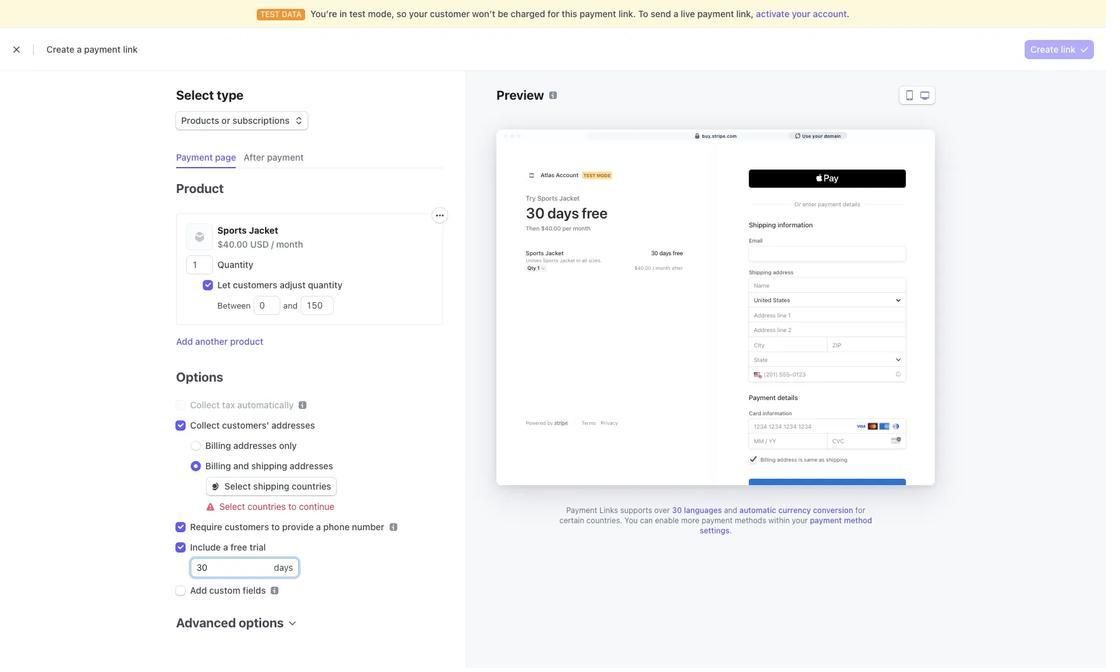 Task type: locate. For each thing, give the bounding box(es) containing it.
0 vertical spatial addresses
[[272, 420, 315, 431]]

add
[[176, 336, 193, 347], [190, 586, 207, 596]]

collect for collect tax automatically
[[190, 400, 220, 411]]

customers
[[233, 280, 277, 291], [225, 522, 269, 533]]

0 horizontal spatial to
[[271, 522, 280, 533]]

0 vertical spatial countries
[[292, 481, 331, 492]]

0 vertical spatial add
[[176, 336, 193, 347]]

0 horizontal spatial link
[[123, 44, 138, 55]]

1 link from the left
[[123, 44, 138, 55]]

2 billing from the top
[[205, 461, 231, 472]]

payment left page
[[176, 152, 213, 163]]

Maximum adjustable quantity number field
[[301, 297, 333, 315]]

sports jacket $40.00 usd / month
[[217, 225, 303, 250]]

and down the adjust
[[281, 301, 300, 311]]

1 vertical spatial add
[[190, 586, 207, 596]]

svg image
[[212, 483, 219, 491]]

settings
[[700, 527, 730, 536]]

svg image
[[436, 212, 444, 220]]

billing for billing addresses only
[[205, 441, 231, 451]]

trial
[[250, 542, 266, 553]]

0 vertical spatial for
[[548, 8, 560, 19]]

add left custom
[[190, 586, 207, 596]]

your right so
[[409, 8, 428, 19]]

select right svg image
[[224, 481, 251, 492]]

create inside create link button
[[1031, 44, 1059, 55]]

billing up svg image
[[205, 461, 231, 472]]

payment up certain
[[566, 506, 597, 516]]

for left "this"
[[548, 8, 560, 19]]

1 horizontal spatial to
[[288, 502, 297, 513]]

0 vertical spatial shipping
[[251, 461, 287, 472]]

select down svg image
[[219, 502, 245, 513]]

1 horizontal spatial for
[[856, 506, 866, 516]]

0 horizontal spatial create
[[46, 44, 74, 55]]

payment inside payment method settings
[[810, 516, 842, 526]]

account
[[813, 8, 847, 19]]

0 vertical spatial collect
[[190, 400, 220, 411]]

billing for billing and shipping addresses
[[205, 461, 231, 472]]

1 horizontal spatial create
[[1031, 44, 1059, 55]]

to up require customers to provide a phone number
[[288, 502, 297, 513]]

addresses
[[272, 420, 315, 431], [233, 441, 277, 451], [290, 461, 333, 472]]

days button
[[274, 560, 298, 577]]

create for create a payment link
[[46, 44, 74, 55]]

send
[[651, 8, 671, 19]]

countries down select shipping countries button
[[248, 502, 286, 513]]

0 horizontal spatial for
[[548, 8, 560, 19]]

link
[[123, 44, 138, 55], [1061, 44, 1076, 55]]

to inside alert
[[288, 502, 297, 513]]

within
[[769, 516, 790, 526]]

2 vertical spatial and
[[724, 506, 738, 516]]

a
[[674, 8, 679, 19], [77, 44, 82, 55], [316, 522, 321, 533], [223, 542, 228, 553]]

your down automatic currency conversion link
[[792, 516, 808, 526]]

to down select countries to continue
[[271, 522, 280, 533]]

billing
[[205, 441, 231, 451], [205, 461, 231, 472]]

countries up continue
[[292, 481, 331, 492]]

this
[[562, 8, 577, 19]]

2 vertical spatial addresses
[[290, 461, 333, 472]]

0 vertical spatial billing
[[205, 441, 231, 451]]

add left another
[[176, 336, 193, 347]]

link.
[[619, 8, 636, 19]]

add another product button
[[176, 336, 263, 348]]

1 vertical spatial and
[[233, 461, 249, 472]]

page
[[215, 152, 236, 163]]

countries
[[292, 481, 331, 492], [248, 502, 286, 513]]

create link
[[1031, 44, 1076, 55]]

1 create from the left
[[46, 44, 74, 55]]

you're
[[310, 8, 337, 19]]

1 horizontal spatial .
[[847, 8, 850, 19]]

collect left tax
[[190, 400, 220, 411]]

select up products on the top left
[[176, 88, 214, 102]]

0 vertical spatial select
[[176, 88, 214, 102]]

1 vertical spatial payment
[[566, 506, 597, 516]]

use your domain button
[[789, 132, 848, 139]]

1 vertical spatial billing
[[205, 461, 231, 472]]

add another product
[[176, 336, 263, 347]]

addresses down "only"
[[290, 461, 333, 472]]

billing down customers'
[[205, 441, 231, 451]]

add for add custom fields
[[190, 586, 207, 596]]

your right use
[[813, 133, 823, 138]]

None number field
[[191, 560, 274, 577]]

to
[[288, 502, 297, 513], [271, 522, 280, 533]]

0 vertical spatial and
[[281, 301, 300, 311]]

1 vertical spatial collect
[[190, 420, 220, 431]]

addresses down collect customers' addresses
[[233, 441, 277, 451]]

won't
[[472, 8, 496, 19]]

use
[[802, 133, 811, 138]]

your inside button
[[813, 133, 823, 138]]

0 vertical spatial customers
[[233, 280, 277, 291]]

and
[[281, 301, 300, 311], [233, 461, 249, 472], [724, 506, 738, 516]]

products or subscriptions
[[181, 115, 290, 126]]

1 vertical spatial customers
[[225, 522, 269, 533]]

payment
[[580, 8, 616, 19], [698, 8, 734, 19], [84, 44, 121, 55], [267, 152, 304, 163], [702, 516, 733, 526], [810, 516, 842, 526]]

collect left customers'
[[190, 420, 220, 431]]

2 vertical spatial select
[[219, 502, 245, 513]]

0 horizontal spatial payment
[[176, 152, 213, 163]]

/
[[271, 239, 274, 250]]

quantity
[[308, 280, 343, 291]]

0 vertical spatial to
[[288, 502, 297, 513]]

2 link from the left
[[1061, 44, 1076, 55]]

1 vertical spatial select
[[224, 481, 251, 492]]

live
[[681, 8, 695, 19]]

select
[[176, 88, 214, 102], [224, 481, 251, 492], [219, 502, 245, 513]]

charged
[[511, 8, 545, 19]]

select for select countries to continue
[[219, 502, 245, 513]]

to for continue
[[288, 502, 297, 513]]

1 vertical spatial for
[[856, 506, 866, 516]]

and up methods
[[724, 506, 738, 516]]

0 horizontal spatial countries
[[248, 502, 286, 513]]

customer
[[430, 8, 470, 19]]

1 horizontal spatial link
[[1061, 44, 1076, 55]]

type
[[217, 88, 244, 102]]

so
[[397, 8, 407, 19]]

you're in test mode, so your customer won't be charged for this payment link. to send a live payment link, activate your account .
[[310, 8, 850, 19]]

1 horizontal spatial payment
[[566, 506, 597, 516]]

payment
[[176, 152, 213, 163], [566, 506, 597, 516]]

0 vertical spatial payment
[[176, 152, 213, 163]]

1 vertical spatial addresses
[[233, 441, 277, 451]]

customers for require
[[225, 522, 269, 533]]

mode,
[[368, 8, 394, 19]]

payment for payment page
[[176, 152, 213, 163]]

1 horizontal spatial countries
[[292, 481, 331, 492]]

and down billing addresses only
[[233, 461, 249, 472]]

select inside button
[[224, 481, 251, 492]]

customers up minimum adjustable quantity number field
[[233, 280, 277, 291]]

1 vertical spatial shipping
[[253, 481, 289, 492]]

over
[[655, 506, 670, 516]]

activate your account link
[[756, 8, 847, 19]]

select inside alert
[[219, 502, 245, 513]]

select for select shipping countries
[[224, 481, 251, 492]]

1 vertical spatial .
[[730, 527, 732, 536]]

1 horizontal spatial and
[[281, 301, 300, 311]]

shipping up select shipping countries button
[[251, 461, 287, 472]]

payment inside button
[[176, 152, 213, 163]]

payment inside after payment button
[[267, 152, 304, 163]]

$40.00
[[217, 239, 248, 250]]

countries inside alert
[[248, 502, 286, 513]]

currency
[[779, 506, 811, 516]]

or
[[222, 115, 230, 126]]

require customers to provide a phone number
[[190, 522, 384, 533]]

2 collect from the top
[[190, 420, 220, 431]]

select shipping countries
[[224, 481, 331, 492]]

1 vertical spatial countries
[[248, 502, 286, 513]]

activate
[[756, 8, 790, 19]]

1 billing from the top
[[205, 441, 231, 451]]

2 horizontal spatial and
[[724, 506, 738, 516]]

custom
[[209, 586, 241, 596]]

links
[[600, 506, 618, 516]]

for certain countries. you can enable more payment methods within your
[[560, 506, 866, 526]]

0 horizontal spatial and
[[233, 461, 249, 472]]

for up method
[[856, 506, 866, 516]]

for inside for certain countries. you can enable more payment methods within your
[[856, 506, 866, 516]]

addresses up "only"
[[272, 420, 315, 431]]

1 vertical spatial to
[[271, 522, 280, 533]]

month
[[276, 239, 303, 250]]

payment inside for certain countries. you can enable more payment methods within your
[[702, 516, 733, 526]]

shipping
[[251, 461, 287, 472], [253, 481, 289, 492]]

1 collect from the top
[[190, 400, 220, 411]]

billing and shipping addresses
[[205, 461, 333, 472]]

30
[[672, 506, 682, 516]]

Minimum adjustable quantity number field
[[254, 297, 280, 315]]

shipping down 'billing and shipping addresses'
[[253, 481, 289, 492]]

advanced
[[176, 616, 236, 631]]

2 create from the left
[[1031, 44, 1059, 55]]

add inside button
[[176, 336, 193, 347]]

customers up free
[[225, 522, 269, 533]]

0 horizontal spatial .
[[730, 527, 732, 536]]

create
[[46, 44, 74, 55], [1031, 44, 1059, 55]]

options
[[239, 616, 284, 631]]



Task type: vqa. For each thing, say whether or not it's contained in the screenshot.
the top addresses
yes



Task type: describe. For each thing, give the bounding box(es) containing it.
continue
[[299, 502, 335, 513]]

automatically
[[237, 400, 294, 411]]

payment link settings tab list
[[171, 148, 443, 169]]

advanced options
[[176, 616, 284, 631]]

select countries to continue
[[219, 502, 335, 513]]

let
[[217, 280, 231, 291]]

link,
[[737, 8, 754, 19]]

test
[[349, 8, 366, 19]]

fields
[[243, 586, 266, 596]]

customers for let
[[233, 280, 277, 291]]

your right activate
[[792, 8, 811, 19]]

method
[[844, 516, 872, 526]]

in
[[340, 8, 347, 19]]

require
[[190, 522, 222, 533]]

30 languages link
[[672, 506, 722, 516]]

usd
[[250, 239, 269, 250]]

certain
[[560, 516, 585, 526]]

provide
[[282, 522, 314, 533]]

between
[[217, 301, 253, 311]]

payment page tab panel
[[166, 169, 448, 650]]

create for create link
[[1031, 44, 1059, 55]]

after payment
[[244, 152, 304, 163]]

include
[[190, 542, 221, 553]]

supports
[[620, 506, 652, 516]]

payment page
[[176, 152, 236, 163]]

use your domain
[[802, 133, 841, 138]]

another
[[195, 336, 228, 347]]

select type
[[176, 88, 244, 102]]

select shipping countries button
[[207, 478, 336, 496]]

subscriptions
[[233, 115, 290, 126]]

let customers adjust quantity
[[217, 280, 343, 291]]

add for add another product
[[176, 336, 193, 347]]

add custom fields
[[190, 586, 266, 596]]

can
[[640, 516, 653, 526]]

adjust
[[280, 280, 306, 291]]

create a payment link
[[46, 44, 138, 55]]

after
[[244, 152, 265, 163]]

domain
[[824, 133, 841, 138]]

products or subscriptions button
[[176, 109, 307, 130]]

collect customers' addresses
[[190, 420, 315, 431]]

more
[[681, 516, 700, 526]]

buy.stripe.com
[[702, 133, 737, 138]]

select countries to continue alert
[[207, 501, 443, 514]]

select for select type
[[176, 88, 214, 102]]

payment method settings
[[700, 516, 872, 536]]

tax
[[222, 400, 235, 411]]

create link button
[[1026, 40, 1094, 59]]

link inside create link button
[[1061, 44, 1076, 55]]

to
[[638, 8, 648, 19]]

only
[[279, 441, 297, 451]]

jacket
[[249, 225, 278, 236]]

after payment button
[[239, 148, 311, 169]]

conversion
[[813, 506, 853, 516]]

payment page button
[[171, 148, 244, 169]]

quantity
[[217, 259, 253, 270]]

payment method settings link
[[700, 516, 872, 536]]

sports
[[217, 225, 247, 236]]

you
[[625, 516, 638, 526]]

options
[[176, 370, 223, 385]]

product
[[230, 336, 263, 347]]

billing addresses only
[[205, 441, 297, 451]]

methods
[[735, 516, 766, 526]]

advanced options button
[[171, 608, 297, 633]]

include a free trial
[[190, 542, 266, 553]]

product
[[176, 181, 224, 196]]

automatic currency conversion link
[[740, 506, 853, 516]]

payment for payment links supports over 30 languages and automatic currency conversion
[[566, 506, 597, 516]]

shipping inside button
[[253, 481, 289, 492]]

your inside for certain countries. you can enable more payment methods within your
[[792, 516, 808, 526]]

be
[[498, 8, 508, 19]]

countries.
[[587, 516, 623, 526]]

number
[[352, 522, 384, 533]]

preview
[[497, 88, 544, 102]]

payment links supports over 30 languages and automatic currency conversion
[[566, 506, 853, 516]]

free
[[231, 542, 247, 553]]

enable
[[655, 516, 679, 526]]

products
[[181, 115, 219, 126]]

collect for collect customers' addresses
[[190, 420, 220, 431]]

days
[[274, 563, 293, 574]]

languages
[[684, 506, 722, 516]]

0 vertical spatial .
[[847, 8, 850, 19]]

to for provide
[[271, 522, 280, 533]]

countries inside button
[[292, 481, 331, 492]]

automatic
[[740, 506, 776, 516]]

phone
[[323, 522, 350, 533]]

Quantity number field
[[187, 256, 212, 274]]

collect tax automatically
[[190, 400, 294, 411]]



